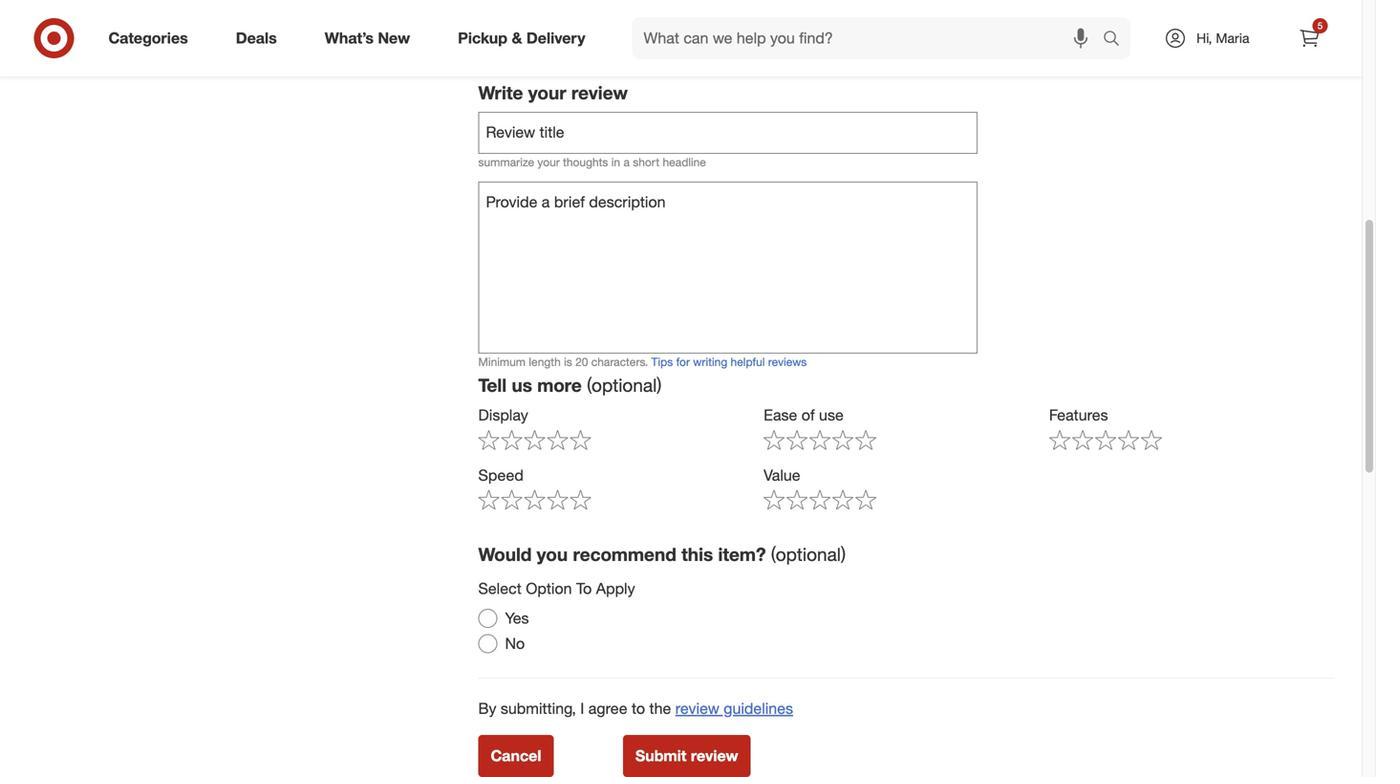 Task type: vqa. For each thing, say whether or not it's contained in the screenshot.
Cancel
yes



Task type: locate. For each thing, give the bounding box(es) containing it.
use
[[819, 406, 844, 425]]

submit review
[[636, 747, 739, 765]]

what's new link
[[309, 17, 434, 59]]

0 horizontal spatial (optional)
[[587, 374, 662, 396]]

summarize
[[478, 155, 535, 169]]

speed
[[478, 466, 524, 485]]

5 link
[[1289, 17, 1331, 59]]

None text field
[[478, 112, 978, 154]]

would
[[478, 544, 532, 566]]

None text field
[[478, 182, 978, 354]]

No radio
[[478, 634, 498, 654]]

hi, maria
[[1197, 30, 1250, 46]]

your
[[528, 82, 567, 104], [538, 155, 560, 169]]

what's new
[[325, 29, 410, 47]]

option
[[526, 579, 572, 598]]

this
[[682, 544, 713, 566]]

review right the
[[676, 699, 720, 718]]

categories
[[109, 29, 188, 47]]

1 vertical spatial your
[[538, 155, 560, 169]]

submitting,
[[501, 699, 576, 718]]

review down delivery at the top
[[572, 82, 628, 104]]

review
[[572, 82, 628, 104], [676, 699, 720, 718], [691, 747, 739, 765]]

write
[[478, 82, 523, 104]]

review guidelines button
[[676, 698, 793, 720]]

more
[[537, 374, 582, 396]]

thoughts
[[563, 155, 608, 169]]

features
[[1050, 406, 1109, 425]]

to
[[576, 579, 592, 598]]

20
[[576, 355, 588, 369]]

tell us more (optional)
[[478, 374, 662, 396]]

(optional)
[[587, 374, 662, 396], [771, 544, 846, 566]]

your left thoughts
[[538, 155, 560, 169]]

item?
[[718, 544, 766, 566]]

cancel link
[[478, 735, 554, 777]]

no
[[505, 634, 525, 653]]

(optional) down characters.
[[587, 374, 662, 396]]

agree
[[589, 699, 628, 718]]

is
[[564, 355, 572, 369]]

2 vertical spatial review
[[691, 747, 739, 765]]

your right write at the top left of page
[[528, 82, 567, 104]]

cancel
[[491, 747, 542, 765]]

the
[[650, 699, 671, 718]]

hi,
[[1197, 30, 1213, 46]]

tell
[[478, 374, 507, 396]]

pickup & delivery link
[[442, 17, 610, 59]]

of
[[802, 406, 815, 425]]

deals link
[[220, 17, 301, 59]]

i
[[581, 699, 584, 718]]

What can we help you find? suggestions appear below search field
[[632, 17, 1108, 59]]

maria
[[1216, 30, 1250, 46]]

1 horizontal spatial (optional)
[[771, 544, 846, 566]]

guidelines
[[724, 699, 793, 718]]

deals
[[236, 29, 277, 47]]

0 vertical spatial your
[[528, 82, 567, 104]]

5
[[1318, 20, 1323, 32]]

value
[[764, 466, 801, 485]]

(optional) right item?
[[771, 544, 846, 566]]

review down review guidelines button
[[691, 747, 739, 765]]



Task type: describe. For each thing, give the bounding box(es) containing it.
reviews
[[768, 355, 807, 369]]

characters.
[[592, 355, 648, 369]]

by
[[478, 699, 497, 718]]

us
[[512, 374, 532, 396]]

a
[[624, 155, 630, 169]]

select
[[478, 579, 522, 598]]

minimum
[[478, 355, 526, 369]]

search
[[1095, 31, 1141, 49]]

apply
[[596, 579, 635, 598]]

review inside button
[[691, 747, 739, 765]]

headline
[[663, 155, 706, 169]]

writing
[[693, 355, 728, 369]]

yes
[[505, 609, 529, 627]]

new
[[378, 29, 410, 47]]

minimum length is 20 characters. tips for writing helpful reviews
[[478, 355, 807, 369]]

tips
[[652, 355, 673, 369]]

ease of use
[[764, 406, 844, 425]]

1 vertical spatial (optional)
[[771, 544, 846, 566]]

summarize your thoughts in a short headline
[[478, 155, 706, 169]]

0 vertical spatial (optional)
[[587, 374, 662, 396]]

by submitting, i agree to the review guidelines
[[478, 699, 793, 718]]

write your review
[[478, 82, 628, 104]]

submit
[[636, 747, 687, 765]]

display
[[478, 406, 528, 425]]

length
[[529, 355, 561, 369]]

your for write
[[528, 82, 567, 104]]

tips for writing helpful reviews button
[[652, 354, 807, 370]]

recommend
[[573, 544, 677, 566]]

categories link
[[92, 17, 212, 59]]

submit review button
[[623, 735, 751, 777]]

0 vertical spatial review
[[572, 82, 628, 104]]

short
[[633, 155, 660, 169]]

select option to apply
[[478, 579, 635, 598]]

delivery
[[527, 29, 586, 47]]

helpful
[[731, 355, 765, 369]]

search button
[[1095, 17, 1141, 63]]

to
[[632, 699, 645, 718]]

would you recommend this item? (optional)
[[478, 544, 846, 566]]

in
[[612, 155, 621, 169]]

your for summarize
[[538, 155, 560, 169]]

Yes radio
[[478, 609, 498, 628]]

&
[[512, 29, 522, 47]]

you
[[537, 544, 568, 566]]

1 vertical spatial review
[[676, 699, 720, 718]]

pickup
[[458, 29, 508, 47]]

what's
[[325, 29, 374, 47]]

ease
[[764, 406, 798, 425]]

for
[[677, 355, 690, 369]]

pickup & delivery
[[458, 29, 586, 47]]



